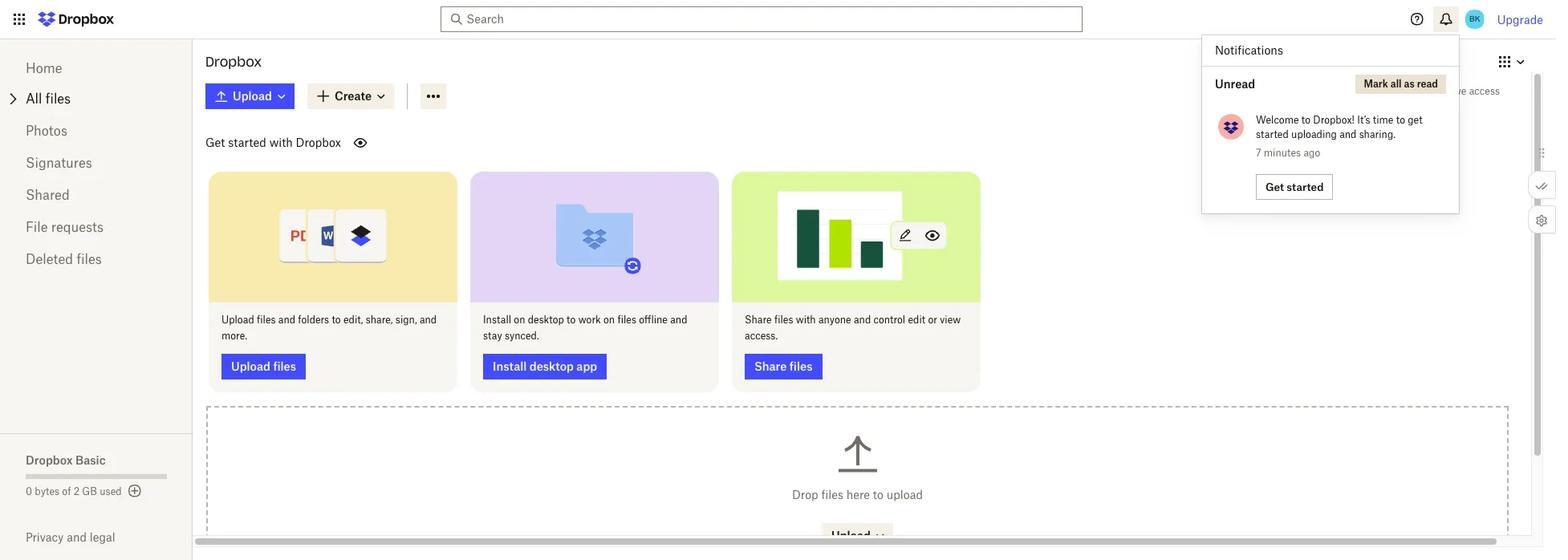 Task type: locate. For each thing, give the bounding box(es) containing it.
read
[[1417, 78, 1438, 90]]

more.
[[221, 329, 247, 341]]

mark
[[1364, 78, 1388, 90]]

notifications
[[1215, 43, 1283, 57]]

and inside share files with anyone and control edit or view access.
[[854, 313, 871, 325]]

synced.
[[505, 329, 539, 341]]

started
[[1256, 128, 1289, 140], [228, 136, 266, 149], [1287, 180, 1324, 193]]

1 horizontal spatial with
[[796, 313, 816, 325]]

mark all as read button
[[1356, 75, 1446, 94]]

and left folders
[[278, 313, 295, 325]]

get inside button
[[1266, 180, 1284, 193]]

unread
[[1215, 77, 1255, 91]]

files left the here
[[821, 488, 843, 501]]

with for started
[[269, 136, 293, 149]]

and left legal
[[67, 530, 87, 544]]

0 horizontal spatial on
[[514, 313, 525, 325]]

1 horizontal spatial on
[[604, 313, 615, 325]]

and down dropbox!
[[1340, 128, 1357, 140]]

and inside welcome to dropbox! it's time to get started uploading and sharing. 7 minutes ago
[[1340, 128, 1357, 140]]

install
[[483, 313, 511, 325]]

share
[[745, 313, 772, 325]]

files inside 'upload files and folders to edit, share, sign, and more.'
[[257, 313, 276, 325]]

anyone
[[818, 313, 851, 325]]

0 horizontal spatial with
[[269, 136, 293, 149]]

basic
[[75, 453, 106, 467]]

to left work
[[567, 313, 576, 325]]

with inside share files with anyone and control edit or view access.
[[796, 313, 816, 325]]

share files with anyone and control edit or view access.
[[745, 313, 961, 341]]

and right offline
[[670, 313, 687, 325]]

0 bytes of 2 gb used
[[26, 486, 122, 498]]

1 vertical spatial get
[[1266, 180, 1284, 193]]

drop files here to upload
[[792, 488, 923, 501]]

1 vertical spatial with
[[796, 313, 816, 325]]

with
[[269, 136, 293, 149], [796, 313, 816, 325]]

minutes
[[1264, 147, 1301, 159]]

0 vertical spatial dropbox
[[205, 54, 262, 70]]

1 on from the left
[[514, 313, 525, 325]]

photos
[[26, 123, 67, 139]]

files for drop
[[821, 488, 843, 501]]

get more space image
[[125, 482, 144, 501]]

sign,
[[395, 313, 417, 325]]

deleted
[[26, 251, 73, 267]]

0 vertical spatial with
[[269, 136, 293, 149]]

home link
[[26, 52, 167, 84]]

dropbox
[[205, 54, 262, 70], [296, 136, 341, 149], [26, 453, 73, 467]]

work
[[578, 313, 601, 325]]

get for get started
[[1266, 180, 1284, 193]]

or
[[928, 313, 937, 325]]

folders
[[298, 313, 329, 325]]

it's
[[1357, 114, 1370, 126]]

view
[[940, 313, 961, 325]]

0 vertical spatial get
[[205, 136, 225, 149]]

welcome to dropbox! it's time to get started uploading and sharing. 7 minutes ago
[[1256, 114, 1422, 159]]

of
[[62, 486, 71, 498]]

0 horizontal spatial get
[[205, 136, 225, 149]]

install on desktop to work on files offline and stay synced.
[[483, 313, 687, 341]]

on
[[514, 313, 525, 325], [604, 313, 615, 325]]

signatures link
[[26, 147, 167, 179]]

7
[[1256, 147, 1261, 159]]

legal
[[90, 530, 115, 544]]

dropbox!
[[1313, 114, 1355, 126]]

get
[[205, 136, 225, 149], [1266, 180, 1284, 193]]

files inside share files with anyone and control edit or view access.
[[774, 313, 793, 325]]

files for deleted
[[77, 251, 102, 267]]

1 horizontal spatial get
[[1266, 180, 1284, 193]]

to left edit,
[[332, 313, 341, 325]]

get started
[[1266, 180, 1324, 193]]

files for upload
[[257, 313, 276, 325]]

and inside install on desktop to work on files offline and stay synced.
[[670, 313, 687, 325]]

on up synced.
[[514, 313, 525, 325]]

started inside button
[[1287, 180, 1324, 193]]

files left offline
[[617, 313, 636, 325]]

control
[[874, 313, 905, 325]]

and
[[1340, 128, 1357, 140], [278, 313, 295, 325], [420, 313, 437, 325], [670, 313, 687, 325], [854, 313, 871, 325], [67, 530, 87, 544]]

upload
[[221, 313, 254, 325]]

sharing.
[[1359, 128, 1396, 140]]

files right share on the left bottom of the page
[[774, 313, 793, 325]]

files right upload
[[257, 313, 276, 325]]

2 horizontal spatial dropbox
[[296, 136, 341, 149]]

files
[[77, 251, 102, 267], [257, 313, 276, 325], [617, 313, 636, 325], [774, 313, 793, 325], [821, 488, 843, 501]]

files down the file requests link
[[77, 251, 102, 267]]

and left control
[[854, 313, 871, 325]]

time
[[1373, 114, 1394, 126]]

get for get started with dropbox
[[205, 136, 225, 149]]

0 horizontal spatial dropbox
[[26, 453, 73, 467]]

bytes
[[35, 486, 59, 498]]

get started with dropbox
[[205, 136, 341, 149]]

signatures
[[26, 155, 92, 171]]

gb
[[82, 486, 97, 498]]

file
[[26, 219, 48, 235]]

to up uploading
[[1302, 114, 1311, 126]]

welcome
[[1256, 114, 1299, 126]]

2 vertical spatial dropbox
[[26, 453, 73, 467]]

1 horizontal spatial dropbox
[[205, 54, 262, 70]]

share,
[[366, 313, 393, 325]]

offline
[[639, 313, 668, 325]]

to
[[1302, 114, 1311, 126], [1396, 114, 1405, 126], [332, 313, 341, 325], [567, 313, 576, 325], [873, 488, 883, 501]]

privacy
[[26, 530, 64, 544]]

upload
[[887, 488, 923, 501]]

only you have access
[[1402, 85, 1500, 97]]

on right work
[[604, 313, 615, 325]]

2 on from the left
[[604, 313, 615, 325]]

photos link
[[26, 115, 167, 147]]

started for get started with dropbox
[[228, 136, 266, 149]]

and right sign,
[[420, 313, 437, 325]]

shared link
[[26, 179, 167, 211]]

to inside 'upload files and folders to edit, share, sign, and more.'
[[332, 313, 341, 325]]



Task type: describe. For each thing, give the bounding box(es) containing it.
all
[[1391, 78, 1402, 90]]

2
[[74, 486, 80, 498]]

file requests link
[[26, 211, 167, 243]]

requests
[[51, 219, 104, 235]]

edit,
[[343, 313, 363, 325]]

dropbox logo - go to the homepage image
[[32, 6, 120, 32]]

to left get
[[1396, 114, 1405, 126]]

file requests
[[26, 219, 104, 235]]

access
[[1469, 85, 1500, 97]]

welcome to dropbox! it's time to get started uploading and sharing. button
[[1256, 113, 1443, 142]]

files for share
[[774, 313, 793, 325]]

get started button
[[1256, 174, 1333, 200]]

to inside install on desktop to work on files offline and stay synced.
[[567, 313, 576, 325]]

stay
[[483, 329, 502, 341]]

desktop
[[528, 313, 564, 325]]

drop
[[792, 488, 818, 501]]

get
[[1408, 114, 1422, 126]]

files inside install on desktop to work on files offline and stay synced.
[[617, 313, 636, 325]]

with for files
[[796, 313, 816, 325]]

privacy and legal
[[26, 530, 115, 544]]

here
[[846, 488, 870, 501]]

ago
[[1304, 147, 1320, 159]]

upgrade
[[1497, 12, 1543, 26]]

deleted files
[[26, 251, 102, 267]]

upload files and folders to edit, share, sign, and more.
[[221, 313, 437, 341]]

dropbox basic
[[26, 453, 106, 467]]

privacy and legal link
[[26, 530, 193, 544]]

used
[[100, 486, 122, 498]]

edit
[[908, 313, 925, 325]]

only
[[1402, 85, 1424, 97]]

access.
[[745, 329, 778, 341]]

shared
[[26, 187, 70, 203]]

0
[[26, 486, 32, 498]]

as
[[1404, 78, 1415, 90]]

mark all as read
[[1364, 78, 1438, 90]]

have
[[1445, 85, 1466, 97]]

uploading
[[1291, 128, 1337, 140]]

started inside welcome to dropbox! it's time to get started uploading and sharing. 7 minutes ago
[[1256, 128, 1289, 140]]

global header element
[[0, 0, 1556, 39]]

dropbox for dropbox
[[205, 54, 262, 70]]

started for get started
[[1287, 180, 1324, 193]]

you
[[1426, 85, 1443, 97]]

upgrade link
[[1497, 12, 1543, 26]]

to right the here
[[873, 488, 883, 501]]

home
[[26, 60, 62, 76]]

deleted files link
[[26, 243, 167, 275]]

dropbox for dropbox basic
[[26, 453, 73, 467]]

1 vertical spatial dropbox
[[296, 136, 341, 149]]



Task type: vqa. For each thing, say whether or not it's contained in the screenshot.
Welcome
yes



